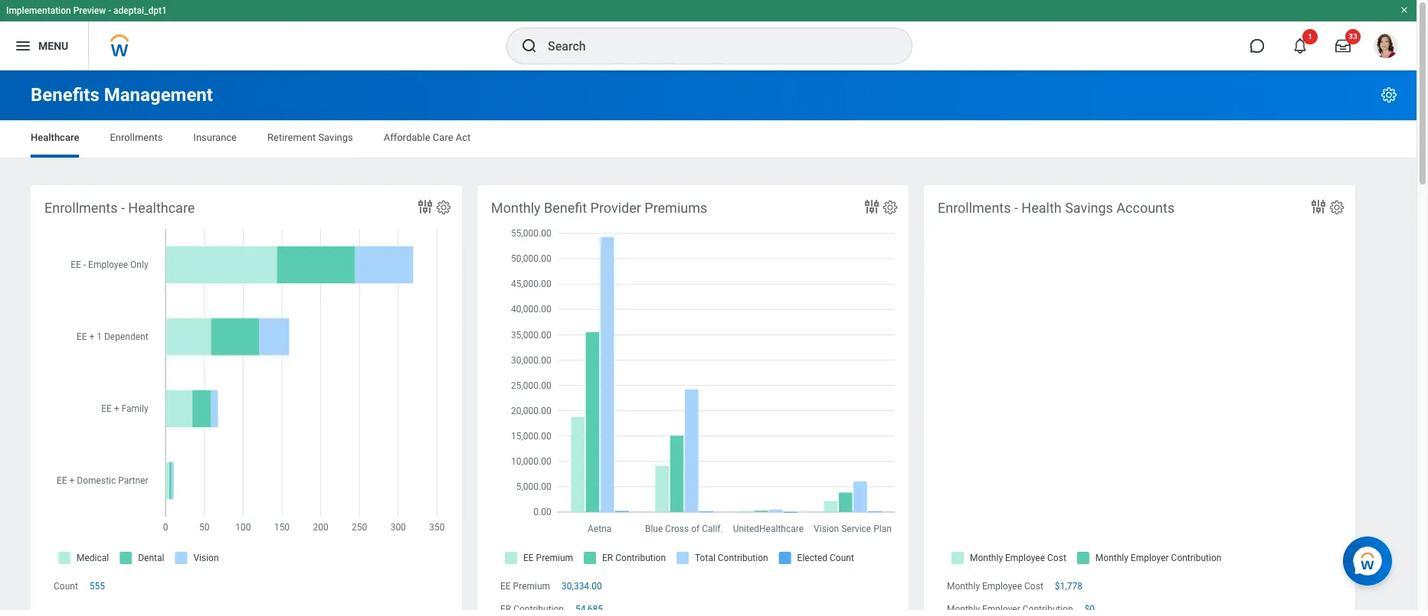 Task type: vqa. For each thing, say whether or not it's contained in the screenshot.
Efficiency
no



Task type: locate. For each thing, give the bounding box(es) containing it.
act
[[456, 132, 471, 143]]

monthly benefit provider premiums element
[[477, 185, 909, 611]]

benefits
[[31, 84, 99, 106]]

configure and view chart data image left configure enrollments - health savings accounts icon
[[1309, 198, 1328, 216]]

search image
[[520, 37, 539, 55]]

2 configure and view chart data image from the left
[[1309, 198, 1328, 216]]

0 horizontal spatial configure and view chart data image
[[863, 198, 881, 216]]

monthly left employee
[[947, 582, 980, 592]]

1 vertical spatial savings
[[1065, 200, 1113, 216]]

0 horizontal spatial healthcare
[[31, 132, 79, 143]]

enrollments inside tab list
[[110, 132, 163, 143]]

tab list containing healthcare
[[15, 121, 1401, 158]]

1 horizontal spatial savings
[[1065, 200, 1113, 216]]

monthly benefit provider premiums
[[491, 200, 707, 216]]

monthly left benefit
[[491, 200, 541, 216]]

0 vertical spatial monthly
[[491, 200, 541, 216]]

monthly for monthly benefit provider premiums
[[491, 200, 541, 216]]

configure enrollments - health savings accounts image
[[1329, 199, 1345, 216]]

0 horizontal spatial monthly
[[491, 200, 541, 216]]

savings right retirement
[[318, 132, 353, 143]]

1 configure and view chart data image from the left
[[863, 198, 881, 216]]

0 vertical spatial savings
[[318, 132, 353, 143]]

1 horizontal spatial -
[[121, 200, 125, 216]]

1 horizontal spatial configure and view chart data image
[[1309, 198, 1328, 216]]

$1,778
[[1055, 582, 1082, 592]]

monthly
[[491, 200, 541, 216], [947, 582, 980, 592]]

monthly inside enrollments - health savings accounts element
[[947, 582, 980, 592]]

implementation
[[6, 5, 71, 16]]

savings
[[318, 132, 353, 143], [1065, 200, 1113, 216]]

affordable
[[384, 132, 430, 143]]

health
[[1022, 200, 1062, 216]]

1 vertical spatial healthcare
[[128, 200, 195, 216]]

0 horizontal spatial savings
[[318, 132, 353, 143]]

provider
[[590, 200, 641, 216]]

count
[[54, 582, 78, 592]]

enrollments - healthcare element
[[31, 185, 462, 611]]

accounts
[[1117, 200, 1175, 216]]

notifications large image
[[1293, 38, 1308, 54]]

tab list
[[15, 121, 1401, 158]]

1 horizontal spatial monthly
[[947, 582, 980, 592]]

employee
[[982, 582, 1022, 592]]

1 button
[[1283, 29, 1318, 63]]

555
[[89, 582, 105, 592]]

enrollments
[[110, 132, 163, 143], [44, 200, 118, 216], [938, 200, 1011, 216]]

savings right health
[[1065, 200, 1113, 216]]

1 vertical spatial monthly
[[947, 582, 980, 592]]

configure and view chart data image
[[863, 198, 881, 216], [1309, 198, 1328, 216]]

ee
[[500, 582, 511, 592]]

2 horizontal spatial -
[[1014, 200, 1018, 216]]

healthcare inside tab list
[[31, 132, 79, 143]]

menu banner
[[0, 0, 1417, 70]]

-
[[108, 5, 111, 16], [121, 200, 125, 216], [1014, 200, 1018, 216]]

healthcare
[[31, 132, 79, 143], [128, 200, 195, 216]]

configure and view chart data image left configure monthly benefit provider premiums icon
[[863, 198, 881, 216]]

preview
[[73, 5, 106, 16]]

insurance
[[193, 132, 237, 143]]

configure monthly benefit provider premiums image
[[882, 199, 899, 216]]

justify image
[[14, 37, 32, 55]]

0 horizontal spatial -
[[108, 5, 111, 16]]

- inside menu banner
[[108, 5, 111, 16]]

555 button
[[89, 581, 107, 593]]

Search Workday  search field
[[548, 29, 880, 63]]

close environment banner image
[[1400, 5, 1409, 15]]

30,334.00
[[562, 582, 602, 592]]

- for enrollments - health savings accounts
[[1014, 200, 1018, 216]]

0 vertical spatial healthcare
[[31, 132, 79, 143]]



Task type: describe. For each thing, give the bounding box(es) containing it.
affordable care act
[[384, 132, 471, 143]]

configure and view chart data image for enrollments - health savings accounts
[[1309, 198, 1328, 216]]

enrollments - healthcare
[[44, 200, 195, 216]]

monthly for monthly employee cost
[[947, 582, 980, 592]]

$1,778 button
[[1055, 581, 1085, 593]]

implementation preview -   adeptai_dpt1
[[6, 5, 167, 16]]

configure and view chart data image for monthly benefit provider premiums
[[863, 198, 881, 216]]

menu
[[38, 40, 68, 52]]

30,334.00 button
[[562, 581, 604, 593]]

enrollments for enrollments - health savings accounts
[[938, 200, 1011, 216]]

benefits management main content
[[0, 70, 1417, 611]]

profile logan mcneil image
[[1374, 34, 1398, 61]]

cost
[[1024, 582, 1043, 592]]

adeptai_dpt1
[[113, 5, 167, 16]]

benefit
[[544, 200, 587, 216]]

ee premium
[[500, 582, 550, 592]]

care
[[433, 132, 453, 143]]

configure and view chart data image
[[416, 198, 434, 216]]

menu button
[[0, 21, 88, 70]]

enrollments for enrollments
[[110, 132, 163, 143]]

- for enrollments - healthcare
[[121, 200, 125, 216]]

configure this page image
[[1380, 86, 1398, 104]]

enrollments for enrollments - healthcare
[[44, 200, 118, 216]]

retirement savings
[[267, 132, 353, 143]]

enrollments - health savings accounts
[[938, 200, 1175, 216]]

33 button
[[1326, 29, 1361, 63]]

inbox large image
[[1335, 38, 1351, 54]]

enrollments - health savings accounts element
[[924, 185, 1355, 611]]

management
[[104, 84, 213, 106]]

33
[[1349, 32, 1357, 41]]

configure enrollments - healthcare image
[[435, 199, 452, 216]]

1
[[1308, 32, 1312, 41]]

premium
[[513, 582, 550, 592]]

1 horizontal spatial healthcare
[[128, 200, 195, 216]]

benefits management
[[31, 84, 213, 106]]

tab list inside benefits management main content
[[15, 121, 1401, 158]]

premiums
[[645, 200, 707, 216]]

savings inside tab list
[[318, 132, 353, 143]]

monthly employee cost
[[947, 582, 1043, 592]]

retirement
[[267, 132, 316, 143]]



